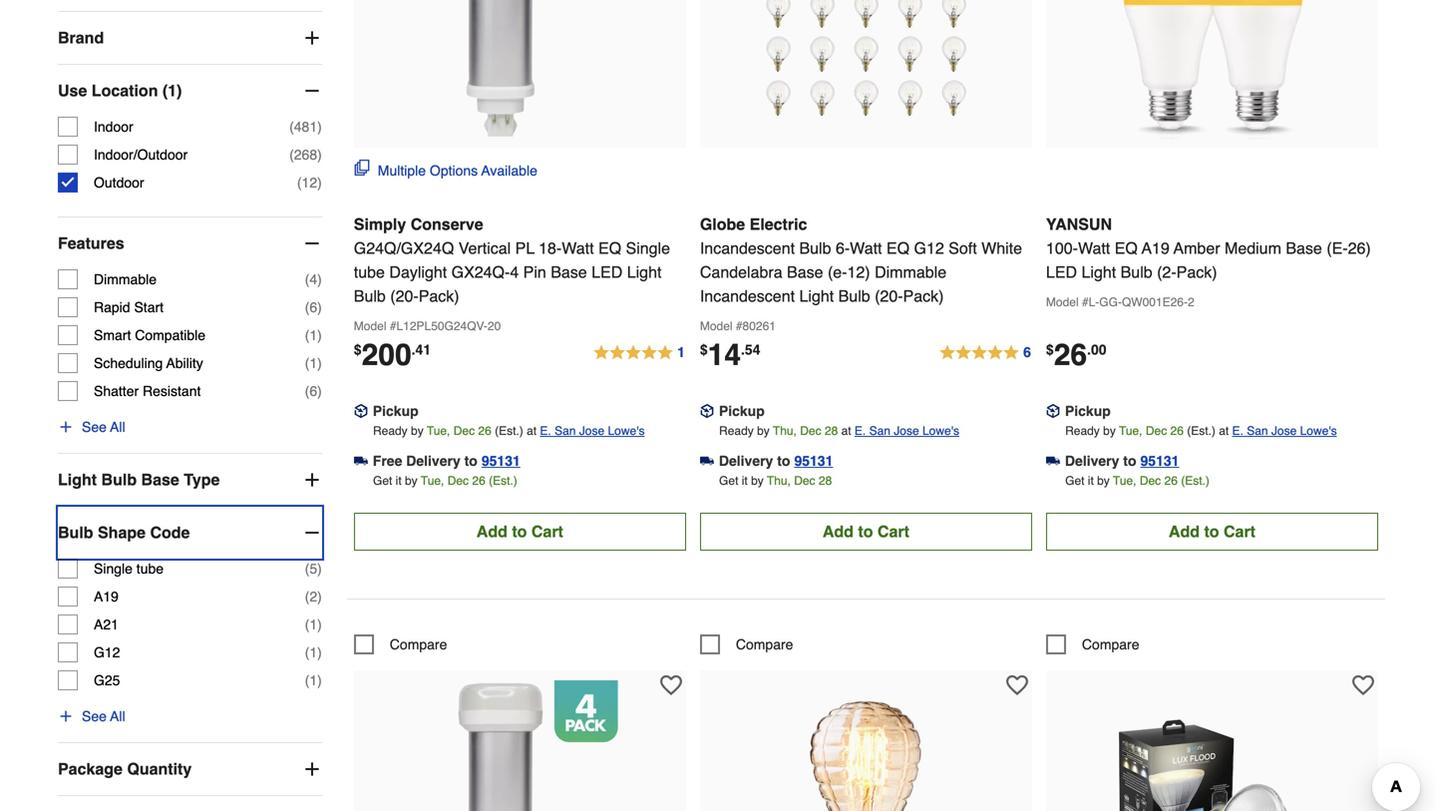 Task type: vqa. For each thing, say whether or not it's contained in the screenshot.
(1- at the bottom of the page
no



Task type: describe. For each thing, give the bounding box(es) containing it.
6 button
[[939, 341, 1032, 365]]

yansun
[[1046, 215, 1112, 233]]

95131 button for delivery pickup icon
[[794, 451, 833, 471]]

add to cart for 3rd add to cart button from the left
[[1169, 522, 1256, 541]]

model # 80261
[[700, 319, 776, 333]]

simply conserve g24q/gx24q vertical pl 18-watt eq single tube daylight gx24q-4 pin base led light bulb (20-pack) image
[[410, 0, 630, 140]]

2 lowe's from the left
[[923, 424, 960, 438]]

0 horizontal spatial dimmable
[[94, 271, 157, 287]]

white
[[982, 239, 1022, 257]]

single tube
[[94, 561, 164, 577]]

( for dimmable
[[305, 271, 310, 287]]

brand button
[[58, 12, 322, 64]]

e. san jose lowe's button for delivery pickup icon's 95131 button
[[855, 421, 960, 441]]

rapid start
[[94, 299, 164, 315]]

2 san from the left
[[869, 424, 891, 438]]

globe electric incandescent bulb 6-watt eq g12 soft white candelabra base (e-12) dimmable incandescent light bulb (20-pack) image
[[757, 0, 976, 140]]

$ for 14
[[700, 342, 708, 358]]

2 heart outline image from the left
[[1353, 674, 1374, 696]]

pl
[[515, 239, 535, 257]]

( 2 )
[[305, 589, 322, 605]]

light bulb base type button
[[58, 454, 322, 506]]

indoor/outdoor
[[94, 147, 188, 163]]

5004699881 element
[[700, 634, 793, 654]]

type
[[184, 470, 220, 489]]

it for 95131 button for pickup image at right
[[1088, 474, 1094, 488]]

geeni geeni lux par 38 75-watt eq par38 cool white medium base (e-26) dimmable smart led light bulb image
[[1103, 680, 1322, 811]]

( 1 ) for g25
[[305, 672, 322, 688]]

dimmable inside globe electric incandescent bulb 6-watt eq g12 soft white candelabra base (e-12) dimmable incandescent light bulb (20-pack)
[[875, 263, 947, 281]]

1 add to cart button from the left
[[354, 513, 686, 551]]

resistant
[[143, 383, 201, 399]]

light inside yansun 100-watt eq a19 amber medium base (e-26) led light bulb (2-pack)
[[1082, 263, 1116, 281]]

1 vertical spatial single
[[94, 561, 133, 577]]

a19 inside yansun 100-watt eq a19 amber medium base (e-26) led light bulb (2-pack)
[[1142, 239, 1170, 257]]

ready for pickup icon for free
[[373, 424, 408, 438]]

( 4 )
[[305, 271, 322, 287]]

rapid
[[94, 299, 130, 315]]

2 jose from the left
[[894, 424, 919, 438]]

start
[[134, 299, 164, 315]]

pickup for pickup image at right
[[1065, 403, 1111, 419]]

3 add to cart button from the left
[[1046, 513, 1379, 551]]

200
[[362, 338, 412, 372]]

indoor
[[94, 119, 133, 135]]

package quantity button
[[58, 743, 322, 795]]

) for indoor/outdoor
[[317, 147, 322, 163]]

brand
[[58, 29, 104, 47]]

1 vertical spatial 28
[[819, 474, 832, 488]]

watt inside simply conserve g24q/gx24q vertical pl 18-watt eq single tube daylight gx24q-4 pin base led light bulb (20-pack)
[[562, 239, 594, 257]]

gg-
[[1100, 295, 1122, 309]]

# for yansun 100-watt eq a19 amber medium base (e-26) led light bulb (2-pack)
[[1082, 295, 1089, 309]]

(e-
[[1327, 239, 1348, 257]]

95131 button for pickup image at right
[[1141, 451, 1180, 471]]

shape
[[98, 523, 146, 542]]

see all for features
[[82, 419, 125, 435]]

bulb left the 6- on the right top
[[800, 239, 831, 257]]

1 get from the left
[[373, 474, 392, 488]]

ready by tue, dec 26 (est.) at e. san jose lowe's for free delivery to 95131
[[373, 424, 645, 438]]

e. san jose lowe's button for 95131 button for pickup icon for free
[[540, 421, 645, 441]]

ready for pickup image at right
[[1065, 424, 1100, 438]]

( for scheduling ability
[[305, 355, 310, 371]]

watt inside yansun 100-watt eq a19 amber medium base (e-26) led light bulb (2-pack)
[[1078, 239, 1111, 257]]

g25
[[94, 672, 120, 688]]

1 for scheduling ability
[[310, 355, 317, 371]]

plus image for brand
[[302, 28, 322, 48]]

shatter resistant
[[94, 383, 201, 399]]

1 for smart compatible
[[310, 327, 317, 343]]

single inside simply conserve g24q/gx24q vertical pl 18-watt eq single tube daylight gx24q-4 pin base led light bulb (20-pack)
[[626, 239, 670, 257]]

soft
[[949, 239, 977, 257]]

4 inside simply conserve g24q/gx24q vertical pl 18-watt eq single tube daylight gx24q-4 pin base led light bulb (20-pack)
[[510, 263, 519, 281]]

(2-
[[1157, 263, 1177, 281]]

base inside globe electric incandescent bulb 6-watt eq g12 soft white candelabra base (e-12) dimmable incandescent light bulb (20-pack)
[[787, 263, 823, 281]]

5 stars image for 14
[[939, 341, 1032, 365]]

2 add to cart button from the left
[[700, 513, 1032, 551]]

actual price $200.41 element
[[354, 338, 431, 372]]

model for incandescent bulb 6-watt eq g12 soft white candelabra base (e-12) dimmable incandescent light bulb (20-pack)
[[700, 319, 733, 333]]

0 vertical spatial 28
[[825, 424, 838, 438]]

2 incandescent from the top
[[700, 287, 795, 305]]

) for g25
[[317, 672, 322, 688]]

6 for rapid start
[[310, 299, 317, 315]]

add for 3rd add to cart button from the left
[[1169, 522, 1200, 541]]

delivery for get it by tue, dec 26 (est.)
[[1065, 453, 1120, 469]]

a21
[[94, 617, 119, 633]]

all for bulb shape code
[[110, 708, 125, 724]]

( for smart compatible
[[305, 327, 310, 343]]

) for g12
[[317, 645, 322, 660]]

( for g25
[[305, 672, 310, 688]]

20
[[488, 319, 501, 333]]

( for outdoor
[[297, 175, 302, 191]]

free
[[373, 453, 402, 469]]

100-
[[1046, 239, 1078, 257]]

2 at from the left
[[842, 424, 852, 438]]

( for a21
[[305, 617, 310, 633]]

free delivery to 95131
[[373, 453, 521, 469]]

use
[[58, 81, 87, 100]]

1 vertical spatial thu,
[[767, 474, 791, 488]]

light inside button
[[58, 470, 97, 489]]

2 e. from the left
[[855, 424, 866, 438]]

) for a21
[[317, 617, 322, 633]]

san for delivery to 95131
[[1247, 424, 1268, 438]]

conserve
[[411, 215, 483, 233]]

(e-
[[828, 263, 847, 281]]

2 get from the left
[[719, 474, 739, 488]]

bulb up shape
[[101, 470, 137, 489]]

bulb left shape
[[58, 523, 93, 542]]

268
[[294, 147, 317, 163]]

$ for 200
[[354, 342, 362, 358]]

( 1 ) for smart compatible
[[305, 327, 322, 343]]

outdoor
[[94, 175, 144, 191]]

( 1 ) for a21
[[305, 617, 322, 633]]

pack) inside yansun 100-watt eq a19 amber medium base (e-26) led light bulb (2-pack)
[[1177, 263, 1218, 281]]

1 button
[[593, 341, 686, 365]]

features
[[58, 234, 124, 252]]

pack) for simply conserve g24q/gx24q vertical pl 18-watt eq single tube daylight gx24q-4 pin base led light bulb (20-pack)
[[419, 287, 459, 305]]

light inside simply conserve g24q/gx24q vertical pl 18-watt eq single tube daylight gx24q-4 pin base led light bulb (20-pack)
[[627, 263, 662, 281]]

5
[[310, 561, 317, 577]]

1 for a21
[[310, 617, 317, 633]]

e. for delivery to 95131
[[1233, 424, 1244, 438]]

yansun 100-watt eq a19 amber medium base (e-26) led light bulb (2-pack)
[[1046, 215, 1371, 281]]

location
[[92, 81, 158, 100]]

package
[[58, 760, 123, 778]]

) for shatter resistant
[[317, 383, 322, 399]]

g12 inside globe electric incandescent bulb 6-watt eq g12 soft white candelabra base (e-12) dimmable incandescent light bulb (20-pack)
[[914, 239, 944, 257]]

multiple options available link
[[354, 159, 538, 180]]

heart outline image
[[660, 674, 682, 696]]

14
[[708, 338, 741, 372]]

options
[[430, 162, 478, 178]]

truck filled image
[[700, 454, 714, 468]]

medium
[[1225, 239, 1282, 257]]

1 for g12
[[310, 645, 317, 660]]

6-
[[836, 239, 850, 257]]

( for a19
[[305, 589, 310, 605]]

$ 14 .54
[[700, 338, 761, 372]]

pickup image for free
[[354, 404, 368, 418]]

get it by tue, dec 26 (est.) for to
[[1065, 474, 1210, 488]]

(1)
[[163, 81, 182, 100]]

12
[[302, 175, 317, 191]]

available
[[481, 162, 538, 178]]

multiple
[[378, 162, 426, 178]]

26)
[[1348, 239, 1371, 257]]

0 horizontal spatial tube
[[136, 561, 164, 577]]

0 vertical spatial thu,
[[773, 424, 797, 438]]

add to cart for second add to cart button from the right
[[823, 522, 910, 541]]

truck filled image for free
[[354, 454, 368, 468]]

model # l-gg-qw001e26-2
[[1046, 295, 1195, 309]]

l12pl50g24qv-
[[397, 319, 488, 333]]

bulb shape code button
[[58, 507, 322, 559]]

.00
[[1087, 342, 1107, 358]]

) for a19
[[317, 589, 322, 605]]

bulb inside simply conserve g24q/gx24q vertical pl 18-watt eq single tube daylight gx24q-4 pin base led light bulb (20-pack)
[[354, 287, 386, 305]]

.41
[[412, 342, 431, 358]]

(20- for base
[[875, 287, 903, 305]]

simply conserve g24q/gx24q vertical pl 18-watt eq single tube daylight gx24q-4 pin base led light bulb (20-pack)
[[354, 215, 670, 305]]

) for smart compatible
[[317, 327, 322, 343]]

) for single tube
[[317, 561, 322, 577]]

1 for g25
[[310, 672, 317, 688]]

cart for second add to cart button from the right
[[878, 522, 910, 541]]



Task type: locate. For each thing, give the bounding box(es) containing it.
compare inside 5004699881 element
[[736, 636, 793, 652]]

4 left pin
[[510, 263, 519, 281]]

2 95131 from the left
[[794, 453, 833, 469]]

bulb down "12)"
[[839, 287, 871, 305]]

all for features
[[110, 419, 125, 435]]

1 5 stars image from the left
[[593, 341, 686, 365]]

1 see all button from the top
[[58, 417, 125, 437]]

pack) down amber
[[1177, 263, 1218, 281]]

( for g12
[[305, 645, 310, 660]]

g24q/gx24q
[[354, 239, 454, 257]]

a19
[[1142, 239, 1170, 257], [94, 589, 119, 605]]

1 horizontal spatial 95131
[[794, 453, 833, 469]]

pack) inside globe electric incandescent bulb 6-watt eq g12 soft white candelabra base (e-12) dimmable incandescent light bulb (20-pack)
[[903, 287, 944, 305]]

0 horizontal spatial e. san jose lowe's button
[[540, 421, 645, 441]]

cart for third add to cart button from right
[[532, 522, 563, 541]]

1 e. san jose lowe's button from the left
[[540, 421, 645, 441]]

1 see all from the top
[[82, 419, 125, 435]]

globe electric incandescent bulb 6-watt eq g12 soft white candelabra base (e-12) dimmable incandescent light bulb (20-pack)
[[700, 215, 1022, 305]]

pickup right pickup image at right
[[1065, 403, 1111, 419]]

dimmable right "12)"
[[875, 263, 947, 281]]

3 lowe's from the left
[[1300, 424, 1337, 438]]

( 1 ) for g12
[[305, 645, 322, 660]]

0 vertical spatial tube
[[354, 263, 385, 281]]

2 $ from the left
[[700, 342, 708, 358]]

4 ( 1 ) from the top
[[305, 645, 322, 660]]

base left type
[[141, 470, 179, 489]]

0 horizontal spatial add to cart
[[477, 522, 563, 541]]

tube inside simply conserve g24q/gx24q vertical pl 18-watt eq single tube daylight gx24q-4 pin base led light bulb (20-pack)
[[354, 263, 385, 281]]

2 all from the top
[[110, 708, 125, 724]]

see for features
[[82, 419, 107, 435]]

globe
[[700, 215, 745, 233]]

base
[[1286, 239, 1323, 257], [551, 263, 587, 281], [787, 263, 823, 281], [141, 470, 179, 489]]

2 95131 button from the left
[[794, 451, 833, 471]]

dimmable up rapid start
[[94, 271, 157, 287]]

get
[[373, 474, 392, 488], [719, 474, 739, 488], [1065, 474, 1085, 488]]

heart outline image
[[1006, 674, 1028, 696], [1353, 674, 1374, 696]]

5 stars image
[[593, 341, 686, 365], [939, 341, 1032, 365]]

tube down g24q/gx24q
[[354, 263, 385, 281]]

1 vertical spatial a19
[[94, 589, 119, 605]]

2 horizontal spatial eq
[[1115, 239, 1138, 257]]

eq inside yansun 100-watt eq a19 amber medium base (e-26) led light bulb (2-pack)
[[1115, 239, 1138, 257]]

0 horizontal spatial lowe's
[[608, 424, 645, 438]]

e.
[[540, 424, 551, 438], [855, 424, 866, 438], [1233, 424, 1244, 438]]

pack) for globe electric incandescent bulb 6-watt eq g12 soft white candelabra base (e-12) dimmable incandescent light bulb (20-pack)
[[903, 287, 944, 305]]

l-
[[1089, 295, 1100, 309]]

all down the g25
[[110, 708, 125, 724]]

incandescent down candelabra
[[700, 287, 795, 305]]

3 add from the left
[[1169, 522, 1200, 541]]

5 stars image left $ 26 .00
[[939, 341, 1032, 365]]

18-
[[539, 239, 562, 257]]

1 delivery from the left
[[406, 453, 461, 469]]

1 horizontal spatial 4
[[510, 263, 519, 281]]

1 truck filled image from the left
[[354, 454, 368, 468]]

1 get it by tue, dec 26 (est.) from the left
[[373, 474, 517, 488]]

truck filled image left 'free'
[[354, 454, 368, 468]]

1 e. from the left
[[540, 424, 551, 438]]

yansun 100-watt eq a19 amber medium base (e-26) led light bulb (2-pack) image
[[1103, 0, 1322, 140]]

ready for delivery pickup icon
[[719, 424, 754, 438]]

electric
[[750, 215, 807, 233]]

pack) up l12pl50g24qv-
[[419, 287, 459, 305]]

( 481 )
[[289, 119, 322, 135]]

see all
[[82, 419, 125, 435], [82, 708, 125, 724]]

0 vertical spatial incandescent
[[700, 239, 795, 257]]

1 horizontal spatial #
[[736, 319, 743, 333]]

4
[[510, 263, 519, 281], [310, 271, 317, 287]]

$ for 26
[[1046, 342, 1054, 358]]

2 compare from the left
[[736, 636, 793, 652]]

1 add to cart from the left
[[477, 522, 563, 541]]

2 cart from the left
[[878, 522, 910, 541]]

6 ) from the top
[[317, 327, 322, 343]]

add for second add to cart button from the right
[[823, 522, 854, 541]]

pickup for delivery pickup icon
[[719, 403, 765, 419]]

led inside yansun 100-watt eq a19 amber medium base (e-26) led light bulb (2-pack)
[[1046, 263, 1077, 281]]

minus image
[[302, 81, 322, 101], [302, 523, 322, 543]]

95131 button
[[482, 451, 521, 471], [794, 451, 833, 471], [1141, 451, 1180, 471]]

daylight
[[389, 263, 447, 281]]

13 ) from the top
[[317, 672, 322, 688]]

0 horizontal spatial 2
[[310, 589, 317, 605]]

single right 18- at the top of page
[[626, 239, 670, 257]]

0 horizontal spatial led
[[592, 263, 623, 281]]

$ down model # 80261
[[700, 342, 708, 358]]

model for g24q/gx24q vertical pl 18-watt eq single tube daylight gx24q-4 pin base led light bulb (20-pack)
[[354, 319, 387, 333]]

3 ready from the left
[[1065, 424, 1100, 438]]

3 cart from the left
[[1224, 522, 1256, 541]]

dimmable
[[875, 263, 947, 281], [94, 271, 157, 287]]

1 compare from the left
[[390, 636, 447, 652]]

( 6 )
[[305, 299, 322, 315], [305, 383, 322, 399]]

1 vertical spatial 6
[[1024, 344, 1031, 360]]

plus image for package quantity
[[302, 759, 322, 779]]

1 vertical spatial g12
[[94, 645, 120, 660]]

(20- for gx24q-
[[390, 287, 419, 305]]

2 ( 1 ) from the top
[[305, 355, 322, 371]]

pickup image for delivery
[[700, 404, 714, 418]]

5 stars image containing 1
[[593, 341, 686, 365]]

pickup
[[373, 403, 419, 419], [719, 403, 765, 419], [1065, 403, 1111, 419]]

0 horizontal spatial 4
[[310, 271, 317, 287]]

1 horizontal spatial $
[[700, 342, 708, 358]]

12 ) from the top
[[317, 645, 322, 660]]

minus image
[[302, 234, 322, 253]]

5 stars image containing 6
[[939, 341, 1032, 365]]

pack)
[[1177, 263, 1218, 281], [419, 287, 459, 305], [903, 287, 944, 305]]

1 horizontal spatial cart
[[878, 522, 910, 541]]

0 horizontal spatial pickup
[[373, 403, 419, 419]]

plus image for light bulb base type
[[302, 470, 322, 490]]

cart for 3rd add to cart button from the left
[[1224, 522, 1256, 541]]

1 horizontal spatial eq
[[887, 239, 910, 257]]

2 it from the left
[[742, 474, 748, 488]]

2 horizontal spatial delivery
[[1065, 453, 1120, 469]]

1 horizontal spatial lowe's
[[923, 424, 960, 438]]

1 vertical spatial see all
[[82, 708, 125, 724]]

compare for 1002794378 element
[[1082, 636, 1140, 652]]

0 horizontal spatial cart
[[532, 522, 563, 541]]

all
[[110, 419, 125, 435], [110, 708, 125, 724]]

2 add to cart from the left
[[823, 522, 910, 541]]

see all down the g25
[[82, 708, 125, 724]]

0 horizontal spatial get it by tue, dec 26 (est.)
[[373, 474, 517, 488]]

481
[[294, 119, 317, 135]]

0 vertical spatial see
[[82, 419, 107, 435]]

#
[[1082, 295, 1089, 309], [390, 319, 397, 333], [736, 319, 743, 333]]

1 delivery to 95131 from the left
[[719, 453, 833, 469]]

2 horizontal spatial $
[[1046, 342, 1054, 358]]

at for free delivery to 95131
[[527, 424, 537, 438]]

get it by thu, dec 28
[[719, 474, 832, 488]]

2 see all button from the top
[[58, 706, 125, 726]]

single down shape
[[94, 561, 133, 577]]

2 minus image from the top
[[302, 523, 322, 543]]

minus image inside bulb shape code button
[[302, 523, 322, 543]]

it for 95131 button for pickup icon for free
[[396, 474, 402, 488]]

1 95131 button from the left
[[482, 451, 521, 471]]

3 it from the left
[[1088, 474, 1094, 488]]

6
[[310, 299, 317, 315], [1024, 344, 1031, 360], [310, 383, 317, 399]]

3 add to cart from the left
[[1169, 522, 1256, 541]]

0 horizontal spatial delivery
[[406, 453, 461, 469]]

0 horizontal spatial heart outline image
[[1006, 674, 1028, 696]]

see down shatter
[[82, 419, 107, 435]]

2 horizontal spatial cart
[[1224, 522, 1256, 541]]

0 horizontal spatial e.
[[540, 424, 551, 438]]

delivery
[[406, 453, 461, 469], [719, 453, 773, 469], [1065, 453, 1120, 469]]

.54
[[741, 342, 761, 358]]

compare for 5013103807 element
[[390, 636, 447, 652]]

2 5 stars image from the left
[[939, 341, 1032, 365]]

0 vertical spatial single
[[626, 239, 670, 257]]

led inside simply conserve g24q/gx24q vertical pl 18-watt eq single tube daylight gx24q-4 pin base led light bulb (20-pack)
[[592, 263, 623, 281]]

0 horizontal spatial pickup image
[[354, 404, 368, 418]]

5 stars image for 200
[[593, 341, 686, 365]]

use location (1)
[[58, 81, 182, 100]]

# for simply conserve g24q/gx24q vertical pl 18-watt eq single tube daylight gx24q-4 pin base led light bulb (20-pack)
[[390, 319, 397, 333]]

1 horizontal spatial (20-
[[875, 287, 903, 305]]

2 vertical spatial 6
[[310, 383, 317, 399]]

delivery to 95131 for tue, dec 26
[[1065, 453, 1180, 469]]

1 horizontal spatial add to cart button
[[700, 513, 1032, 551]]

pickup for pickup icon for free
[[373, 403, 419, 419]]

1 horizontal spatial single
[[626, 239, 670, 257]]

2 add from the left
[[823, 522, 854, 541]]

lowe's for delivery to 95131
[[1300, 424, 1337, 438]]

add
[[477, 522, 508, 541], [823, 522, 854, 541], [1169, 522, 1200, 541]]

pack) up 6 button
[[903, 287, 944, 305]]

10 ) from the top
[[317, 589, 322, 605]]

1 lowe's from the left
[[608, 424, 645, 438]]

)
[[317, 119, 322, 135], [317, 147, 322, 163], [317, 175, 322, 191], [317, 271, 322, 287], [317, 299, 322, 315], [317, 327, 322, 343], [317, 355, 322, 371], [317, 383, 322, 399], [317, 561, 322, 577], [317, 589, 322, 605], [317, 617, 322, 633], [317, 645, 322, 660], [317, 672, 322, 688]]

6 for shatter resistant
[[310, 383, 317, 399]]

28 up the get it by thu, dec 28
[[825, 424, 838, 438]]

2 horizontal spatial add to cart button
[[1046, 513, 1379, 551]]

(
[[289, 119, 294, 135], [289, 147, 294, 163], [297, 175, 302, 191], [305, 271, 310, 287], [305, 299, 310, 315], [305, 327, 310, 343], [305, 355, 310, 371], [305, 383, 310, 399], [305, 561, 310, 577], [305, 589, 310, 605], [305, 617, 310, 633], [305, 645, 310, 660], [305, 672, 310, 688]]

e. san jose lowe's button for 95131 button for pickup image at right
[[1233, 421, 1337, 441]]

light
[[627, 263, 662, 281], [1082, 263, 1116, 281], [800, 287, 834, 305], [58, 470, 97, 489]]

95131 button for pickup icon for free
[[482, 451, 521, 471]]

0 vertical spatial ( 6 )
[[305, 299, 322, 315]]

light inside globe electric incandescent bulb 6-watt eq g12 soft white candelabra base (e-12) dimmable incandescent light bulb (20-pack)
[[800, 287, 834, 305]]

3 compare from the left
[[1082, 636, 1140, 652]]

11 ) from the top
[[317, 617, 322, 633]]

0 horizontal spatial add
[[477, 522, 508, 541]]

pickup image
[[354, 404, 368, 418], [700, 404, 714, 418]]

2 ready from the left
[[719, 424, 754, 438]]

pickup up 'free'
[[373, 403, 419, 419]]

0 horizontal spatial add to cart button
[[354, 513, 686, 551]]

1 all from the top
[[110, 419, 125, 435]]

see all button down the g25
[[58, 706, 125, 726]]

1 horizontal spatial 5 stars image
[[939, 341, 1032, 365]]

led down 100-
[[1046, 263, 1077, 281]]

jose for free delivery to 95131
[[579, 424, 605, 438]]

san for free delivery to 95131
[[555, 424, 576, 438]]

1 it from the left
[[396, 474, 402, 488]]

5013103807 element
[[354, 634, 447, 654]]

1 horizontal spatial tube
[[354, 263, 385, 281]]

3 jose from the left
[[1272, 424, 1297, 438]]

1 pickup from the left
[[373, 403, 419, 419]]

thu, up the get it by thu, dec 28
[[773, 424, 797, 438]]

2 horizontal spatial 95131 button
[[1141, 451, 1180, 471]]

plus image inside the package quantity button
[[302, 759, 322, 779]]

1 horizontal spatial add
[[823, 522, 854, 541]]

0 horizontal spatial jose
[[579, 424, 605, 438]]

1 horizontal spatial add to cart
[[823, 522, 910, 541]]

it for delivery pickup icon's 95131 button
[[742, 474, 748, 488]]

minus image for use location
[[302, 81, 322, 101]]

light down the (e-
[[800, 287, 834, 305]]

2 down amber
[[1188, 295, 1195, 309]]

2 horizontal spatial watt
[[1078, 239, 1111, 257]]

1 horizontal spatial get it by tue, dec 26 (est.)
[[1065, 474, 1210, 488]]

eq up the model # l-gg-qw001e26-2
[[1115, 239, 1138, 257]]

) for scheduling ability
[[317, 355, 322, 371]]

see down the g25
[[82, 708, 107, 724]]

(20- inside globe electric incandescent bulb 6-watt eq g12 soft white candelabra base (e-12) dimmable incandescent light bulb (20-pack)
[[875, 287, 903, 305]]

eq right the 6- on the right top
[[887, 239, 910, 257]]

(20- inside simply conserve g24q/gx24q vertical pl 18-watt eq single tube daylight gx24q-4 pin base led light bulb (20-pack)
[[390, 287, 419, 305]]

1 horizontal spatial pack)
[[903, 287, 944, 305]]

1 horizontal spatial delivery to 95131
[[1065, 453, 1180, 469]]

3 delivery from the left
[[1065, 453, 1120, 469]]

0 vertical spatial see all button
[[58, 417, 125, 437]]

5 stars image left the 14
[[593, 341, 686, 365]]

2 led from the left
[[1046, 263, 1077, 281]]

it
[[396, 474, 402, 488], [742, 474, 748, 488], [1088, 474, 1094, 488]]

3 get from the left
[[1065, 474, 1085, 488]]

delivery for get it by thu, dec 28
[[719, 453, 773, 469]]

bulb inside yansun 100-watt eq a19 amber medium base (e-26) led light bulb (2-pack)
[[1121, 263, 1153, 281]]

base inside yansun 100-watt eq a19 amber medium base (e-26) led light bulb (2-pack)
[[1286, 239, 1323, 257]]

2 see from the top
[[82, 708, 107, 724]]

get it by tue, dec 26 (est.)
[[373, 474, 517, 488], [1065, 474, 1210, 488]]

0 horizontal spatial pack)
[[419, 287, 459, 305]]

( for shatter resistant
[[305, 383, 310, 399]]

bulb right the ( 4 ) at top
[[354, 287, 386, 305]]

( for indoor/outdoor
[[289, 147, 294, 163]]

4 down minus icon
[[310, 271, 317, 287]]

1 vertical spatial 2
[[310, 589, 317, 605]]

1 (20- from the left
[[390, 287, 419, 305]]

globe electric 40-watt eq g25 soft white medium base (e-26) dimmable incandescent light bulb image
[[757, 680, 976, 811]]

4 ) from the top
[[317, 271, 322, 287]]

0 horizontal spatial #
[[390, 319, 397, 333]]

3 $ from the left
[[1046, 342, 1054, 358]]

5 ) from the top
[[317, 299, 322, 315]]

( for indoor
[[289, 119, 294, 135]]

pickup image down the 200
[[354, 404, 368, 418]]

model up the 200
[[354, 319, 387, 333]]

2 see all from the top
[[82, 708, 125, 724]]

e. for free delivery to 95131
[[540, 424, 551, 438]]

2 horizontal spatial pickup
[[1065, 403, 1111, 419]]

$ left .41
[[354, 342, 362, 358]]

2 ( 6 ) from the top
[[305, 383, 322, 399]]

plus image inside brand button
[[302, 28, 322, 48]]

1 ( 6 ) from the top
[[305, 299, 322, 315]]

incandescent up candelabra
[[700, 239, 795, 257]]

1 pickup image from the left
[[354, 404, 368, 418]]

1 incandescent from the top
[[700, 239, 795, 257]]

2 horizontal spatial 95131
[[1141, 453, 1180, 469]]

2 horizontal spatial e. san jose lowe's button
[[1233, 421, 1337, 441]]

0 horizontal spatial get
[[373, 474, 392, 488]]

ready by tue, dec 26 (est.) at e. san jose lowe's for delivery to 95131
[[1065, 424, 1337, 438]]

plus image
[[302, 28, 322, 48], [58, 419, 74, 435], [302, 470, 322, 490], [58, 708, 74, 724], [302, 759, 322, 779]]

$ inside $ 200 .41
[[354, 342, 362, 358]]

2 pickup image from the left
[[700, 404, 714, 418]]

1 jose from the left
[[579, 424, 605, 438]]

( 1 ) for scheduling ability
[[305, 355, 322, 371]]

0 vertical spatial minus image
[[302, 81, 322, 101]]

0 horizontal spatial ready
[[373, 424, 408, 438]]

2 horizontal spatial e.
[[1233, 424, 1244, 438]]

$ inside $ 26 .00
[[1046, 342, 1054, 358]]

a19 up a21
[[94, 589, 119, 605]]

9 ) from the top
[[317, 561, 322, 577]]

to
[[464, 453, 478, 469], [777, 453, 791, 469], [1124, 453, 1137, 469], [512, 522, 527, 541], [858, 522, 873, 541], [1204, 522, 1220, 541]]

compatible
[[135, 327, 206, 343]]

1 horizontal spatial model
[[700, 319, 733, 333]]

1 vertical spatial see
[[82, 708, 107, 724]]

) for dimmable
[[317, 271, 322, 287]]

compare inside 1002794378 element
[[1082, 636, 1140, 652]]

compare inside 5013103807 element
[[390, 636, 447, 652]]

add for third add to cart button from right
[[477, 522, 508, 541]]

model # l12pl50g24qv-20
[[354, 319, 501, 333]]

scheduling
[[94, 355, 163, 371]]

1 horizontal spatial pickup
[[719, 403, 765, 419]]

2 horizontal spatial jose
[[1272, 424, 1297, 438]]

truck filled image for delivery
[[1046, 454, 1060, 468]]

95131 for get it by tue, dec 26 (est.)
[[1141, 453, 1180, 469]]

1 horizontal spatial ready
[[719, 424, 754, 438]]

0 horizontal spatial truck filled image
[[354, 454, 368, 468]]

3 watt from the left
[[1078, 239, 1111, 257]]

( 12 )
[[297, 175, 322, 191]]

28 down ready by thu, dec 28 at e. san jose lowe's at bottom
[[819, 474, 832, 488]]

model for 100-watt eq a19 amber medium base (e-26) led light bulb (2-pack)
[[1046, 295, 1079, 309]]

minus image up 5
[[302, 523, 322, 543]]

delivery to 95131 for thu, dec 28
[[719, 453, 833, 469]]

3 eq from the left
[[1115, 239, 1138, 257]]

( for rapid start
[[305, 299, 310, 315]]

watt down the yansun
[[1078, 239, 1111, 257]]

qw001e26-
[[1122, 295, 1188, 309]]

2 ) from the top
[[317, 147, 322, 163]]

80261
[[743, 319, 776, 333]]

watt up "12)"
[[850, 239, 882, 257]]

eq right 18- at the top of page
[[598, 239, 622, 257]]

2 (20- from the left
[[875, 287, 903, 305]]

add to cart
[[477, 522, 563, 541], [823, 522, 910, 541], [1169, 522, 1256, 541]]

1 95131 from the left
[[482, 453, 521, 469]]

ready up 'free'
[[373, 424, 408, 438]]

watt
[[562, 239, 594, 257], [850, 239, 882, 257], [1078, 239, 1111, 257]]

1002794378 element
[[1046, 634, 1140, 654]]

1 horizontal spatial dimmable
[[875, 263, 947, 281]]

0 horizontal spatial 95131
[[482, 453, 521, 469]]

smart compatible
[[94, 327, 206, 343]]

see all button for features
[[58, 417, 125, 437]]

see all button
[[58, 417, 125, 437], [58, 706, 125, 726]]

( for single tube
[[305, 561, 310, 577]]

1 see from the top
[[82, 419, 107, 435]]

1 horizontal spatial get
[[719, 474, 739, 488]]

amber
[[1174, 239, 1221, 257]]

1 horizontal spatial it
[[742, 474, 748, 488]]

1 at from the left
[[527, 424, 537, 438]]

plus image inside light bulb base type button
[[302, 470, 322, 490]]

1 ready by tue, dec 26 (est.) at e. san jose lowe's from the left
[[373, 424, 645, 438]]

base left the (e-
[[787, 263, 823, 281]]

led right pin
[[592, 263, 623, 281]]

1 horizontal spatial ready by tue, dec 26 (est.) at e. san jose lowe's
[[1065, 424, 1337, 438]]

0 horizontal spatial $
[[354, 342, 362, 358]]

pack) inside simply conserve g24q/gx24q vertical pl 18-watt eq single tube daylight gx24q-4 pin base led light bulb (20-pack)
[[419, 287, 459, 305]]

1 heart outline image from the left
[[1006, 674, 1028, 696]]

add to cart for third add to cart button from right
[[477, 522, 563, 541]]

package quantity
[[58, 760, 192, 778]]

ability
[[166, 355, 203, 371]]

2 delivery to 95131 from the left
[[1065, 453, 1180, 469]]

pickup down $ 14 .54
[[719, 403, 765, 419]]

28
[[825, 424, 838, 438], [819, 474, 832, 488]]

8 ) from the top
[[317, 383, 322, 399]]

quantity
[[127, 760, 192, 778]]

3 san from the left
[[1247, 424, 1268, 438]]

1 horizontal spatial heart outline image
[[1353, 674, 1374, 696]]

light bulb base type
[[58, 470, 220, 489]]

truck filled image down pickup image at right
[[1046, 454, 1060, 468]]

g12 up the g25
[[94, 645, 120, 660]]

2 horizontal spatial compare
[[1082, 636, 1140, 652]]

shatter
[[94, 383, 139, 399]]

thu, down ready by thu, dec 28 at e. san jose lowe's at bottom
[[767, 474, 791, 488]]

6 inside button
[[1024, 344, 1031, 360]]

1 vertical spatial incandescent
[[700, 287, 795, 305]]

0 horizontal spatial 5 stars image
[[593, 341, 686, 365]]

1 cart from the left
[[532, 522, 563, 541]]

1 watt from the left
[[562, 239, 594, 257]]

at
[[527, 424, 537, 438], [842, 424, 852, 438], [1219, 424, 1229, 438]]

12)
[[847, 263, 870, 281]]

eq inside globe electric incandescent bulb 6-watt eq g12 soft white candelabra base (e-12) dimmable incandescent light bulb (20-pack)
[[887, 239, 910, 257]]

compare for 5004699881 element
[[736, 636, 793, 652]]

light up l-
[[1082, 263, 1116, 281]]

minus image for bulb shape code
[[302, 523, 322, 543]]

bulb
[[800, 239, 831, 257], [1121, 263, 1153, 281], [354, 287, 386, 305], [839, 287, 871, 305], [101, 470, 137, 489], [58, 523, 93, 542]]

eq inside simply conserve g24q/gx24q vertical pl 18-watt eq single tube daylight gx24q-4 pin base led light bulb (20-pack)
[[598, 239, 622, 257]]

1 horizontal spatial a19
[[1142, 239, 1170, 257]]

dec
[[454, 424, 475, 438], [800, 424, 822, 438], [1146, 424, 1167, 438], [448, 474, 469, 488], [794, 474, 816, 488], [1140, 474, 1161, 488]]

model up the 14
[[700, 319, 733, 333]]

san
[[555, 424, 576, 438], [869, 424, 891, 438], [1247, 424, 1268, 438]]

ready up the get it by thu, dec 28
[[719, 424, 754, 438]]

1 ready from the left
[[373, 424, 408, 438]]

light up 1 button
[[627, 263, 662, 281]]

actual price $26.00 element
[[1046, 338, 1107, 372]]

1 vertical spatial see all button
[[58, 706, 125, 726]]

features button
[[58, 218, 322, 269]]

95131 for get it by thu, dec 28
[[794, 453, 833, 469]]

multiple options available
[[378, 162, 538, 178]]

3 at from the left
[[1219, 424, 1229, 438]]

1 horizontal spatial 2
[[1188, 295, 1195, 309]]

tue,
[[427, 424, 450, 438], [1119, 424, 1143, 438], [421, 474, 444, 488], [1113, 474, 1137, 488]]

code
[[150, 523, 190, 542]]

( 5 )
[[305, 561, 322, 577]]

jose for delivery to 95131
[[1272, 424, 1297, 438]]

1 horizontal spatial at
[[842, 424, 852, 438]]

0 vertical spatial g12
[[914, 239, 944, 257]]

) for indoor
[[317, 119, 322, 135]]

0 horizontal spatial g12
[[94, 645, 120, 660]]

0 horizontal spatial a19
[[94, 589, 119, 605]]

# up actual price $200.41 element
[[390, 319, 397, 333]]

1 horizontal spatial delivery
[[719, 453, 773, 469]]

2 e. san jose lowe's button from the left
[[855, 421, 960, 441]]

1 horizontal spatial e.
[[855, 424, 866, 438]]

bulb left the (2- at the right of the page
[[1121, 263, 1153, 281]]

pickup image
[[1046, 404, 1060, 418]]

1 add from the left
[[477, 522, 508, 541]]

2 ready by tue, dec 26 (est.) at e. san jose lowe's from the left
[[1065, 424, 1337, 438]]

1 minus image from the top
[[302, 81, 322, 101]]

1 $ from the left
[[354, 342, 362, 358]]

see all button down shatter
[[58, 417, 125, 437]]

$ inside $ 14 .54
[[700, 342, 708, 358]]

model left l-
[[1046, 295, 1079, 309]]

light up the bulb shape code in the left of the page
[[58, 470, 97, 489]]

1 horizontal spatial led
[[1046, 263, 1077, 281]]

1 san from the left
[[555, 424, 576, 438]]

1 inside the 5 stars image
[[677, 344, 685, 360]]

2 pickup from the left
[[719, 403, 765, 419]]

3 e. san jose lowe's button from the left
[[1233, 421, 1337, 441]]

see all down shatter
[[82, 419, 125, 435]]

5 ( 1 ) from the top
[[305, 672, 322, 688]]

$ 200 .41
[[354, 338, 431, 372]]

all down shatter
[[110, 419, 125, 435]]

tube down code on the left of page
[[136, 561, 164, 577]]

# for globe electric incandescent bulb 6-watt eq g12 soft white candelabra base (e-12) dimmable incandescent light bulb (20-pack)
[[736, 319, 743, 333]]

pin
[[523, 263, 546, 281]]

lowe's for free delivery to 95131
[[608, 424, 645, 438]]

simply
[[354, 215, 406, 233]]

smart
[[94, 327, 131, 343]]

thu,
[[773, 424, 797, 438], [767, 474, 791, 488]]

$ 26 .00
[[1046, 338, 1107, 372]]

7 ) from the top
[[317, 355, 322, 371]]

truck filled image
[[354, 454, 368, 468], [1046, 454, 1060, 468]]

) for rapid start
[[317, 299, 322, 315]]

get it by tue, dec 26 (est.) for delivery
[[373, 474, 517, 488]]

# left gg-
[[1082, 295, 1089, 309]]

0 horizontal spatial delivery to 95131
[[719, 453, 833, 469]]

base left (e-
[[1286, 239, 1323, 257]]

0 horizontal spatial model
[[354, 319, 387, 333]]

base down 18- at the top of page
[[551, 263, 587, 281]]

2 horizontal spatial ready
[[1065, 424, 1100, 438]]

simply conserve g24q/gx24q vertical pl 18-watt eq single tube daylight gx24q-4 pin base led light bulb (4-pack) image
[[410, 680, 630, 811]]

watt right "pl"
[[562, 239, 594, 257]]

( 6 ) for resistant
[[305, 383, 322, 399]]

1 vertical spatial all
[[110, 708, 125, 724]]

minus image up ( 481 )
[[302, 81, 322, 101]]

base inside simply conserve g24q/gx24q vertical pl 18-watt eq single tube daylight gx24q-4 pin base led light bulb (20-pack)
[[551, 263, 587, 281]]

2 down 5
[[310, 589, 317, 605]]

ready down actual price $26.00 element
[[1065, 424, 1100, 438]]

2 eq from the left
[[887, 239, 910, 257]]

( 268 )
[[289, 147, 322, 163]]

0 vertical spatial 2
[[1188, 295, 1195, 309]]

see for bulb shape code
[[82, 708, 107, 724]]

bulb shape code
[[58, 523, 190, 542]]

# up '.54'
[[736, 319, 743, 333]]

3 e. from the left
[[1233, 424, 1244, 438]]

e. san jose lowe's button
[[540, 421, 645, 441], [855, 421, 960, 441], [1233, 421, 1337, 441]]

candelabra
[[700, 263, 783, 281]]

95131
[[482, 453, 521, 469], [794, 453, 833, 469], [1141, 453, 1180, 469]]

a19 up the (2- at the right of the page
[[1142, 239, 1170, 257]]

1 ( 1 ) from the top
[[305, 327, 322, 343]]

cart
[[532, 522, 563, 541], [878, 522, 910, 541], [1224, 522, 1256, 541]]

scheduling ability
[[94, 355, 203, 371]]

2 watt from the left
[[850, 239, 882, 257]]

gx24q-
[[452, 263, 510, 281]]

2 horizontal spatial san
[[1247, 424, 1268, 438]]

actual price $14.54 element
[[700, 338, 761, 372]]

pickup image up truck filled image
[[700, 404, 714, 418]]

1 eq from the left
[[598, 239, 622, 257]]

0 horizontal spatial compare
[[390, 636, 447, 652]]

see all button for bulb shape code
[[58, 706, 125, 726]]

g12 left soft
[[914, 239, 944, 257]]

base inside button
[[141, 470, 179, 489]]

watt inside globe electric incandescent bulb 6-watt eq g12 soft white candelabra base (e-12) dimmable incandescent light bulb (20-pack)
[[850, 239, 882, 257]]

1 horizontal spatial 95131 button
[[794, 451, 833, 471]]

$ left ".00" at the right of page
[[1046, 342, 1054, 358]]



